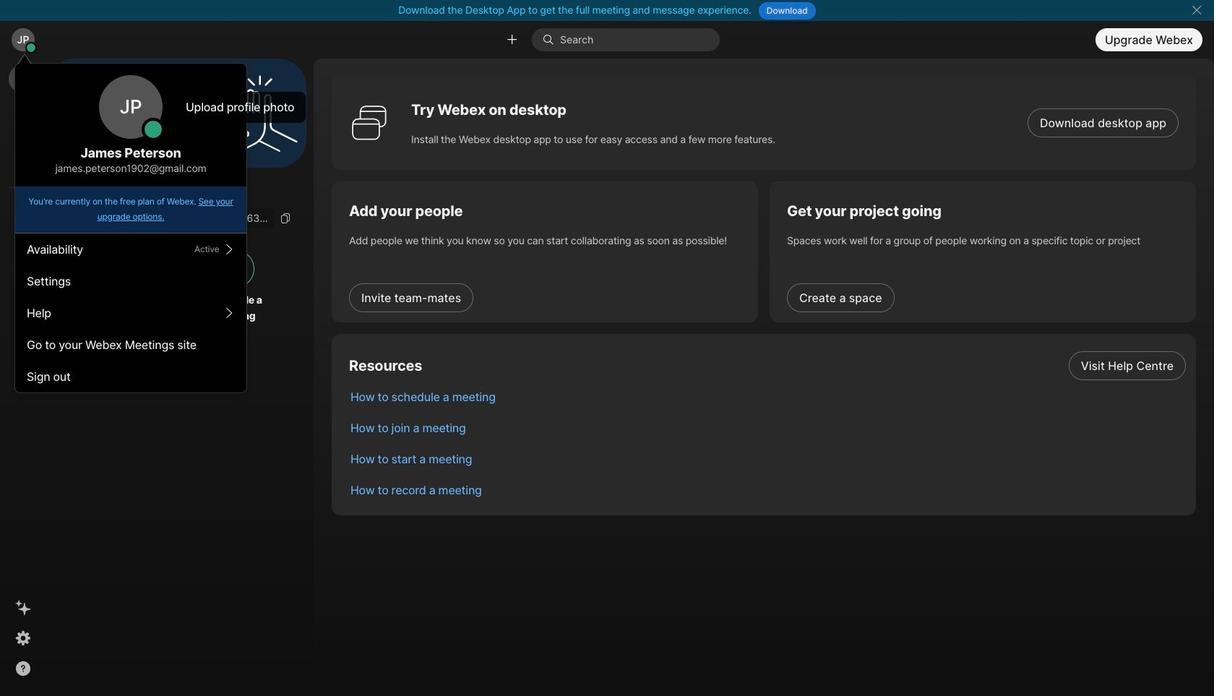 Task type: locate. For each thing, give the bounding box(es) containing it.
two hands high-fiving image
[[216, 70, 303, 156]]

navigation
[[0, 59, 46, 696]]

1 list item from the top
[[339, 350, 1196, 381]]

list item
[[339, 350, 1196, 381], [339, 381, 1196, 412], [339, 412, 1196, 443], [339, 443, 1196, 474], [339, 474, 1196, 505]]

2 list item from the top
[[339, 381, 1196, 412]]

5 list item from the top
[[339, 474, 1196, 505]]

3 list item from the top
[[339, 412, 1196, 443]]

settings menu item
[[15, 265, 246, 297]]

webex tab list
[[9, 64, 38, 220]]

None text field
[[58, 208, 275, 229]]

cancel_16 image
[[1191, 4, 1203, 16]]



Task type: vqa. For each thing, say whether or not it's contained in the screenshot.
topmost "Untitled" LIST ITEM
no



Task type: describe. For each thing, give the bounding box(es) containing it.
arrow right_16 image
[[224, 244, 235, 255]]

help menu item
[[15, 297, 246, 329]]

arrow right_16 image
[[224, 307, 235, 319]]

set status menu item
[[15, 233, 246, 265]]

go to your webex meetings site menu item
[[15, 329, 246, 361]]

sign out menu item
[[15, 361, 246, 392]]

4 list item from the top
[[339, 443, 1196, 474]]

profile settings menu menu bar
[[15, 233, 246, 392]]



